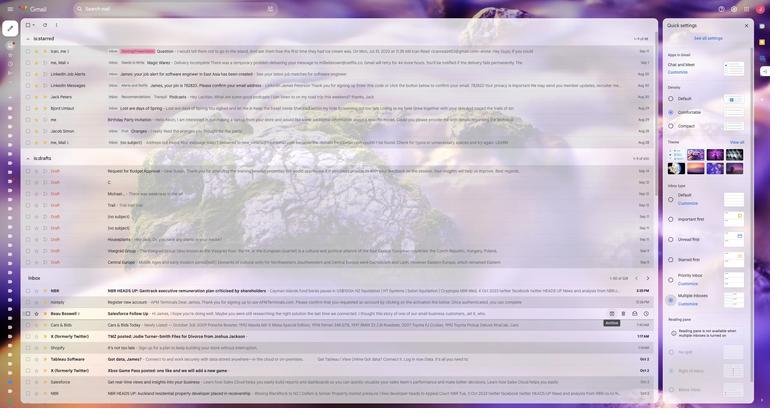 Task type: describe. For each thing, give the bounding box(es) containing it.
- right 'trail'
[[116, 203, 118, 208]]

32 ﻿͏ from the left
[[291, 346, 291, 351]]

1 vertical spatial were
[[236, 311, 245, 317]]

0 horizontal spatial confirm
[[212, 83, 226, 88]]

- right 'houseplants'
[[131, 237, 133, 242]]

2 helps from the left
[[530, 380, 540, 385]]

1 vertical spatial subject)
[[115, 214, 130, 219]]

2 1992 from the left
[[445, 323, 453, 328]]

up: for auckland
[[130, 391, 137, 396]]

your left latest
[[265, 72, 273, 77]]

1 days from the left
[[136, 106, 145, 111]]

session
[[252, 169, 266, 174]]

0 vertical spatial we
[[531, 83, 537, 88]]

of left "sin"
[[504, 106, 508, 111]]

1 horizontal spatial and
[[466, 106, 474, 111]]

2 horizontal spatial central
[[378, 249, 391, 254]]

x (formerly twitter) for tmz posted: jodie turner-smith files for divorce from joshua jackson
[[51, 334, 89, 339]]

again.
[[484, 140, 495, 145]]

0 horizontal spatial we
[[286, 169, 292, 174]]

2 vertical spatial 2023
[[479, 391, 488, 396]]

2 horizontal spatial 2023
[[490, 289, 499, 294]]

see inside see all settings button
[[695, 36, 702, 41]]

8 row from the top
[[21, 126, 654, 137]]

with up c link
[[370, 169, 378, 174]]

peters
[[60, 94, 72, 100]]

apmterminals.com.
[[259, 300, 295, 305]]

in right pause
[[333, 289, 336, 294]]

pane for reading pane is not available when multiple inboxes is turned on
[[694, 329, 702, 333]]

your right 'james:'
[[134, 72, 142, 77]]

11 row from the top
[[21, 177, 654, 188]]

milliebbrown@netflix.co.
[[319, 60, 364, 65]]

1 connect from the left
[[146, 357, 161, 362]]

1 horizontal spatial news
[[563, 289, 573, 294]]

oct for learn how sales cloud helps you easily build reports and dashboards so you can quickly visualize your sales team's performance and make better decisions. learn how sales cloud helps you easily
[[641, 380, 647, 384]]

sighed
[[216, 106, 228, 111]]

1 horizontal spatial there
[[211, 60, 221, 65]]

30 for ‌
[[645, 72, 650, 76]]

0 vertical spatial facebook
[[513, 289, 530, 294]]

- left apm
[[148, 300, 150, 305]]

the left training
[[230, 169, 236, 174]]

7 row from the top
[[21, 114, 654, 126]]

1 horizontal spatial will
[[376, 60, 382, 65]]

1 horizontal spatial my
[[323, 106, 329, 111]]

linkedin for linkedin job alerts
[[51, 72, 66, 77]]

2 vertical spatial your
[[434, 169, 442, 174]]

27 ﻿͏ from the left
[[285, 346, 285, 351]]

game
[[119, 368, 130, 374]]

0 horizontal spatial like
[[165, 368, 172, 374]]

theme element
[[668, 140, 680, 145]]

348
[[334, 323, 341, 328]]

your left house?
[[200, 237, 208, 242]]

- left cayman
[[267, 289, 269, 294]]

1 vertical spatial have
[[285, 403, 294, 408]]

invitation
[[135, 117, 151, 122]]

online
[[352, 357, 364, 362]]

aug for hey lachlan, what are some good podcasts i can listen to on my road trip  this weekend? thanks, jack
[[638, 95, 645, 99]]

without
[[221, 346, 235, 351]]

2 europe from the left
[[346, 260, 359, 265]]

0 horizontal spatial late
[[128, 346, 135, 351]]

screaming
[[338, 106, 358, 111]]

row containing salesforce
[[21, 377, 654, 388]]

the left air
[[172, 192, 178, 197]]

jacob simon for aug
[[51, 129, 74, 134]]

43 ﻿͏ from the left
[[302, 346, 302, 351]]

1 horizontal spatial thank
[[202, 300, 213, 305]]

button
[[406, 83, 418, 88]]

44 ﻿͏ from the left
[[303, 346, 303, 351]]

to right delivered
[[237, 140, 241, 145]]

question
[[157, 49, 174, 54]]

the up unity
[[257, 249, 263, 254]]

interruption.
[[236, 346, 258, 351]]

liked
[[164, 129, 172, 134]]

1 us from the left
[[365, 169, 369, 174]]

your left email
[[227, 83, 235, 88]]

1 horizontal spatial plan
[[206, 289, 214, 294]]

- left the hi
[[149, 311, 151, 317]]

is:drafts
[[34, 156, 51, 162]]

0 vertical spatial the
[[516, 60, 523, 65]]

a down smith
[[160, 346, 162, 351]]

5 draft from the top
[[51, 214, 60, 219]]

0 vertical spatial new
[[124, 300, 131, 305]]

jacob simon for oct
[[51, 403, 74, 408]]

- right james?
[[143, 357, 145, 362]]

czech
[[437, 249, 448, 254]]

2 jack from the left
[[366, 94, 374, 100]]

sep 11 for 16th row from the top
[[640, 237, 650, 242]]

archive tooltip
[[604, 317, 621, 330]]

18 row from the top
[[21, 257, 654, 268]]

details
[[459, 117, 471, 122]]

customize button for multiple inboxes
[[675, 301, 702, 308]]

delivery
[[468, 60, 482, 65]]

auckland
[[138, 391, 154, 396]]

spaces
[[456, 140, 469, 145]]

unread
[[679, 237, 692, 242]]

sep 11 for 14th row from the top of the main content containing is:starred
[[640, 215, 650, 219]]

1 vertical spatial news
[[552, 391, 562, 396]]

is right quartet)
[[298, 249, 301, 254]]

of right story
[[394, 311, 398, 317]]

1 vertical spatial the
[[140, 249, 147, 254]]

settings inside button
[[708, 36, 723, 41]]

for left attending
[[206, 169, 211, 174]]

us$100m
[[337, 289, 354, 294]]

2 spring from the left
[[196, 106, 208, 111]]

i up 'delivery'
[[177, 49, 178, 54]]

28 row from the top
[[21, 388, 654, 400]]

court
[[440, 391, 450, 396]]

are up party
[[129, 106, 135, 111]]

0 vertical spatial up
[[557, 289, 562, 294]]

your left 'email.'
[[451, 83, 459, 88]]

, for question
[[58, 49, 59, 54]]

cars for cars & bids
[[51, 323, 59, 328]]

cream
[[332, 49, 343, 54]]

1 horizontal spatial can
[[343, 380, 350, 385]]

0 vertical spatial message
[[297, 60, 314, 65]]

are right what
[[225, 94, 231, 100]]

first inside row
[[291, 49, 299, 54]]

how up delivering
[[276, 49, 283, 54]]

2 horizontal spatial will
[[458, 169, 464, 174]]

2 easily from the left
[[548, 380, 559, 385]]

apm
[[151, 300, 159, 305]]

1 for 1 – 9 of 88
[[634, 37, 636, 41]]

3 ﻿͏ from the left
[[261, 346, 261, 351]]

hello
[[155, 117, 165, 122]]

linkedin up podcasts - hey lachlan, what are some good podcasts i can listen to on my road trip  this weekend? thanks, jack
[[265, 83, 281, 88]]

on right clicking
[[401, 300, 405, 305]]

2 horizontal spatial this
[[376, 311, 383, 317]]

found.
[[384, 140, 396, 145]]

code
[[375, 83, 384, 88]]

row containing ican
[[21, 46, 654, 57]]

1 sales from the left
[[224, 380, 233, 385]]

row containing bjord umlaut
[[21, 103, 654, 114]]

typos
[[416, 140, 426, 145]]

19 row from the top
[[21, 285, 654, 297]]

1 liquidation from the left
[[362, 289, 380, 294]]

row containing jack peters
[[21, 91, 654, 103]]

0 vertical spatial cultural
[[306, 249, 319, 254]]

0 horizontal spatial be
[[379, 140, 384, 145]]

0 horizontal spatial one
[[157, 368, 164, 374]]

the left trails
[[487, 106, 493, 111]]

up
[[143, 311, 148, 317]]

0 horizontal spatial up
[[148, 346, 152, 351]]

2 for get real-time views and insights into your business - learn how sales cloud helps you easily build reports and dashboards so you can quickly visualize your sales team's performance and make better decisions. learn how sales cloud helps you easily
[[648, 380, 650, 384]]

1 eastern from the left
[[428, 260, 442, 265]]

the right click
[[399, 83, 405, 88]]

– for is:drafts
[[635, 157, 637, 161]]

information
[[332, 117, 352, 122]]

2 visegrád from the left
[[148, 249, 164, 254]]

1 got from the left
[[108, 357, 115, 362]]

1 horizontal spatial 3
[[468, 391, 470, 396]]

9 ﻿͏ from the left
[[267, 346, 267, 351]]

property
[[332, 391, 348, 396]]

oct for hey james, just wanted to check in and see how you are doing? let me know if you have any questions or need help! best, jacob
[[641, 403, 647, 407]]

first for starred first
[[693, 257, 700, 262]]

the left cloud
[[257, 357, 263, 362]]

610
[[644, 157, 649, 161]]

0 horizontal spatial insights
[[152, 380, 166, 385]]

- right warez
[[171, 60, 173, 65]]

0 horizontal spatial store
[[211, 346, 220, 351]]

0 horizontal spatial time
[[124, 380, 132, 385]]

1 lost from the left
[[120, 106, 128, 111]]

1 european from the left
[[264, 249, 281, 254]]

1 horizontal spatial signing
[[337, 83, 350, 88]]

0 vertical spatial would
[[179, 49, 190, 54]]

2 group from the left
[[164, 249, 176, 254]]

| left ht
[[381, 289, 383, 294]]

first for important first
[[697, 217, 705, 222]]

2 vertical spatial subject)
[[115, 226, 130, 231]]

0 vertical spatial nbr.co.nz
[[607, 289, 626, 294]]

has
[[221, 72, 227, 77]]

6 ﻿͏ from the left
[[264, 346, 264, 351]]

8 for central europe - middle ages and early modern period[edit] elements of cultural unity for  northwestern, southwestern and central europe were catholicism and latin.  however eastern europe, which remained eastern
[[648, 260, 650, 265]]

0 horizontal spatial business
[[184, 380, 200, 385]]

2 row from the top
[[21, 57, 654, 68]]

35 ﻿͏ from the left
[[294, 346, 294, 351]]

3 30 from the top
[[645, 95, 650, 99]]

29 ﻿͏ from the left
[[287, 346, 287, 351]]

| left online
[[341, 357, 342, 362]]

cayman
[[270, 289, 285, 294]]

a up the been
[[230, 60, 233, 65]]

2 for nbr heads up: auckland residential property developer placed in receivership - wooing blackrock to nz | dollars & sense: property market pressure | kiwi developer heads to appeal court nbr tue, 3 oct 2023 twitter facebook twitter heads up news and analysis from nbr.co.nz nbr
[[648, 392, 650, 396]]

0 vertical spatial one
[[399, 311, 406, 317]]

inbox inside inbox (no subject) - address not found your message wasn't delivered to  new_viviana@freshbelair.com because the domain freshbelair.com couldn't be  found. check for typos or unnecessary spaces and try again. learn
[[109, 140, 118, 145]]

8 ﻿͏ from the left
[[266, 346, 266, 351]]

i left really
[[151, 129, 152, 134]]

i left thought
[[359, 311, 360, 317]]

1 horizontal spatial could
[[523, 49, 533, 54]]

a right 'add'
[[204, 368, 206, 374]]

33 ﻿͏ from the left
[[292, 346, 292, 351]]

now
[[416, 357, 424, 362]]

matches
[[291, 72, 307, 77]]

customize button for default
[[675, 200, 702, 207]]

for right the 'brought'
[[219, 129, 224, 134]]

click
[[390, 83, 398, 88]]

a left laptop
[[231, 117, 233, 122]]

1 engineer from the left
[[182, 72, 198, 77]]

Search mail text field
[[86, 6, 251, 12]]

in left the keep
[[249, 106, 253, 111]]

or left on- at left
[[275, 357, 279, 362]]

– for is:starred
[[636, 37, 638, 41]]

0 vertical spatial up
[[351, 83, 356, 88]]

row containing shopify
[[21, 342, 654, 354]]

aug for linkedin james peterson thank you for signing up enter this code or click  the button below to confirm your email. 782820 your privacy is important we  may send you member updates, recruiter messages,
[[638, 83, 645, 88]]

1 vertical spatial cultural
[[240, 260, 254, 265]]

3 visegrád from the left
[[211, 249, 227, 254]]

problem
[[254, 60, 269, 65]]

1 vertical spatial was
[[140, 192, 148, 197]]

31 ﻿͏ from the left
[[289, 346, 289, 351]]

inbox inside inbox james: your job alert for software engineer in east asia has been created - see your latest job matches for software engineer ‌ ‌ ‌ ‌ ‌ ‌ ‌ ‌ ‌ ‌ ‌ ‌ ‌  ‌ ‌ ‌ ‌ ‌ ‌ ‌ ‌ ‌ ‌ ‌ ‌ ‌ ‌ ‌ ‌ ‌ ‌ ‌ ‌ ‌ ‌ ‌ ‌ ‌ ‌ ‌ ‌ ‌ ‌ ‌ ‌ ‌ ‌ ‌ ‌ ‌ ‌  ‌ ‌ ‌ ‌ ‌ ‌ ‌ ‌ ‌ ‌ ‌ ‌ ‌ ‌ ‌ ‌ ‌ ‌ ‌ ‌ ‌ ‌ ‌ ‌ ‌
[[109, 72, 118, 76]]

james, right the hi
[[157, 311, 170, 317]]

0 horizontal spatial provide
[[351, 169, 364, 174]]

your left skin
[[449, 106, 457, 111]]

x for tmz posted: jodie turner-smith files for divorce from joshua jackson - ‌ ‌ ‌ ‌ ‌ ‌ ‌ ‌ ‌ ‌ ‌ ‌ ‌ ‌ ‌ ‌ ‌ ‌ ‌ ‌ ‌ ‌ ‌ ‌ ‌ ‌ ‌ ‌ ‌ ‌ ‌ ‌ ‌ ‌ ‌ ‌ ‌ ‌ ‌ ‌ ‌ ‌ ‌ ‌ ‌ ‌ ‌ ‌ ‌ ‌ ‌ ‌ ‌ ‌ ‌ ‌ ‌ ‌ ‌ ‌ ‌ ‌ ‌ ‌ ‌ ‌ ‌ ‌ ‌ ‌ ‌ ‌ ‌ ‌ ‌ ‌ ‌ ‌ ‌ ‌ ‌ ‌ ‌ ‌ ‌ ‌ ‌ ‌ ‌ ‌ ‌ ‌ ‌ ‌ ‌ ‌ ‌ ‌ ‌ ‌ ‌
[[51, 334, 54, 339]]

in right placed
[[224, 391, 228, 396]]

notifs
[[138, 83, 148, 88]]

1 vertical spatial posted:
[[141, 368, 156, 374]]

0 horizontal spatial can
[[273, 94, 280, 100]]

sep 8 for visegrád group - the visegrád group (also known as the visegrád four, the v4, or the  european quartet) is a cultural and political alliance of the four central  european countries: the czech republic, hungary, poland,
[[641, 249, 650, 253]]

jet
[[467, 311, 472, 317]]

2 inside 'me , mail 2'
[[67, 141, 69, 145]]

are down podcasts
[[175, 106, 181, 111]]

1 for 1 50 of 328
[[610, 276, 612, 281]]

1 vertical spatial this
[[325, 94, 331, 100]]

draft for houseplants - hey jack, do you have any plants in your house?
[[51, 237, 60, 242]]

12:36 pm
[[636, 300, 650, 305]]

0 vertical spatial business
[[429, 311, 445, 317]]

1 – 9 of 88
[[634, 37, 649, 41]]

1 vertical spatial would
[[283, 117, 294, 122]]

pane for reading pane
[[683, 318, 691, 322]]

1 visegrád from the left
[[108, 249, 124, 254]]

mazda
[[248, 323, 260, 328]]

into
[[167, 380, 174, 385]]

activation
[[413, 300, 431, 305]]

1 vertical spatial could
[[340, 169, 350, 174]]

aug 28 for oranges - i really liked the oranges you brought for the party!
[[639, 129, 650, 133]]

shopify
[[51, 346, 65, 351]]

2 european from the left
[[392, 249, 410, 254]]

files
[[172, 334, 181, 339]]

support image
[[719, 6, 725, 13]]

10 ﻿͏ from the left
[[268, 346, 268, 351]]

30 for messages,
[[645, 83, 650, 88]]

0 vertical spatial thank
[[311, 83, 322, 88]]

0 horizontal spatial 2023
[[381, 49, 390, 54]]

0 horizontal spatial there
[[129, 192, 139, 197]]

how up placed
[[215, 380, 223, 385]]

- left wooing at the bottom of the page
[[252, 391, 254, 396]]

12 ﻿͏ from the left
[[270, 346, 270, 351]]

all for see
[[703, 36, 707, 41]]

50
[[614, 276, 618, 281]]

not left the "found"
[[162, 140, 168, 145]]

trial
[[136, 203, 143, 208]]

13 ﻿͏ from the left
[[271, 346, 271, 351]]

0 vertical spatial and
[[250, 49, 257, 54]]

- right the approval
[[161, 169, 163, 174]]

(no subject) link for 15th row from the bottom of the main content containing is:starred
[[108, 225, 623, 231]]

ht
[[384, 289, 389, 294]]

- left address
[[143, 140, 145, 145]]

0 horizontal spatial thank
[[186, 169, 198, 174]]

0 vertical spatial subject)
[[127, 140, 142, 145]]

12 for michael... - there was weakness in the air
[[646, 192, 650, 196]]

training
[[238, 169, 251, 174]]

1 vertical spatial nbr.co.nz
[[596, 391, 615, 396]]

let
[[250, 403, 256, 408]]

of right "50"
[[619, 276, 622, 281]]

quick
[[668, 23, 680, 29]]

check
[[397, 140, 409, 145]]

ican , me 2
[[51, 49, 69, 54]]

xtracab,
[[494, 323, 510, 328]]

1 learn from the left
[[204, 380, 214, 385]]

of right elements
[[236, 260, 239, 265]]

hey left guys,
[[493, 49, 500, 54]]

1 vertical spatial nz
[[294, 391, 299, 396]]

advanced search options image
[[265, 3, 276, 15]]

visegrád group - the visegrád group (also known as the visegrád four, the v4, or the  european quartet) is a cultural and political alliance of the four central  european countries: the czech republic, hungary, poland,
[[108, 249, 498, 254]]

in right plants
[[196, 237, 199, 242]]

1 left chat
[[648, 61, 650, 65]]

1 horizontal spatial please
[[296, 300, 308, 305]]

29 row from the top
[[21, 400, 654, 408]]

9 for is:starred
[[638, 37, 640, 41]]

customize for multiple inboxes
[[679, 302, 698, 307]]

turner-
[[145, 334, 159, 339]]

magic warez - delivery incomplete there was a temporary problem delivering your message  to milliebbrown@netflix.co. gmail will retry for 44 more hours. you'll be  notified if the delivery fails permanently. the
[[147, 60, 523, 65]]

1 default from the top
[[679, 96, 692, 101]]

the left delivery
[[461, 60, 467, 65]]

simon for aug 28
[[63, 129, 74, 134]]

36 ﻿͏ from the left
[[295, 346, 295, 351]]

beau boswell 3
[[51, 311, 80, 316]]

0 vertical spatial too
[[366, 106, 372, 111]]

reading for reading pane is not available when multiple inboxes is turned on
[[679, 329, 693, 333]]

more image
[[54, 22, 59, 28]]

1 account from the left
[[132, 300, 147, 305]]

listen
[[281, 94, 290, 100]]

14 ﻿͏ from the left
[[272, 346, 272, 351]]

and inside chat and meet customize
[[678, 62, 685, 67]]

jacob for oct
[[51, 403, 62, 408]]

0 vertical spatial (no
[[120, 140, 126, 145]]

alliance
[[343, 249, 357, 254]]

salesforce for salesforce
[[51, 380, 70, 385]]

29 for bjord umlaut
[[646, 106, 650, 110]]

losing
[[380, 106, 392, 111]]

for right files
[[182, 334, 187, 339]]

23 ﻿͏ from the left
[[281, 346, 281, 351]]

2 for xbox game pass posted: one like and we will add a new game - ‌ ‌ ‌ ‌ ‌ ‌ ‌ ‌ ‌ ‌ ‌ ‌ ‌ ‌ ‌ ‌ ‌ ‌ ‌ ‌ ‌ ‌ ‌ ‌ ‌ ‌ ‌ ‌ ‌ ‌ ‌ ‌ ‌ ‌ ‌ ‌ ‌ ‌ ‌ ‌ ‌ ‌ ‌ ‌ ‌ ‌ ‌ ‌ ‌ ‌ ‌ ‌ ‌ ‌ ‌ ‌ ‌ ‌ ‌ ‌ ‌ ‌ ‌ ‌ ‌ ‌ ‌ ‌ ‌ ‌ ‌ ‌ ‌ ‌ ‌ ‌ ‌ ‌ ‌ ‌ ‌ ‌ ‌ ‌ ‌ ‌ ‌ ‌ ‌ ‌ ‌ ‌ ‌ ‌ ‌ ‌ ‌ ‌ ‌ ‌ ‌
[[648, 369, 650, 373]]

17 ﻿͏ from the left
[[275, 346, 275, 351]]

main content containing is:starred
[[21, 18, 659, 408]]

on up shackled
[[296, 94, 301, 100]]

how right see
[[214, 403, 221, 408]]

aug 29 for me
[[639, 118, 650, 122]]

all for view
[[741, 140, 745, 145]]

0 vertical spatial we
[[331, 311, 336, 317]]

25 ﻿͏ from the left
[[283, 346, 283, 351]]

address
[[247, 83, 262, 88]]

susan,
[[174, 169, 186, 174]]

delivering
[[270, 60, 287, 65]]

2 software from the left
[[314, 72, 330, 77]]

aug 30 for messages,
[[638, 83, 650, 88]]

2 vertical spatial would
[[293, 169, 304, 174]]

thought
[[361, 311, 375, 317]]

0 horizontal spatial please
[[199, 83, 211, 88]]

a right about
[[365, 117, 367, 122]]

2009
[[197, 323, 207, 328]]

26 ﻿͏ from the left
[[284, 346, 284, 351]]

18 ﻿͏ from the left
[[276, 346, 276, 351]]

see inside row
[[257, 72, 264, 77]]

weekend?
[[332, 94, 351, 100]]

1 12 from the top
[[646, 180, 650, 185]]

2 horizontal spatial my
[[398, 106, 403, 111]]

me right let
[[257, 403, 263, 408]]

2 default from the top
[[679, 193, 692, 198]]

0 vertical spatial need
[[454, 357, 464, 362]]

0 vertical spatial time
[[300, 49, 307, 54]]

1 horizontal spatial some
[[302, 117, 312, 122]]

could
[[397, 117, 407, 122]]

to down reports on the bottom
[[289, 391, 293, 396]]

inbox inside inbox lost are days of spring - lost are days of spring you sighed and let me in keep the beast inside  shackled within my hide screaming out too late losing to my hate grew  together with your skin and paced the trails of sin
[[109, 106, 118, 110]]

40 ﻿͏ from the left
[[299, 346, 299, 351]]

9 row from the top
[[21, 137, 654, 148]]

2 tableau from the left
[[325, 357, 340, 362]]

sep 14
[[639, 169, 650, 173]]

to left the use
[[247, 300, 251, 305]]

row containing noreply
[[21, 297, 654, 308]]

ask
[[258, 49, 264, 54]]

& for cars & bids
[[60, 323, 63, 328]]

11 for 15th row from the bottom of the main content containing is:starred
[[647, 226, 650, 230]]

0 horizontal spatial central
[[108, 260, 121, 265]]

(no subject) for (no subject) link associated with 14th row from the top of the main content containing is:starred
[[108, 214, 130, 219]]

to left check
[[178, 403, 181, 408]]

the right the keep
[[264, 106, 270, 111]]

- left really
[[148, 129, 150, 134]]

divorce
[[188, 334, 203, 339]]

1 for 1 – 9 of 610
[[634, 157, 635, 161]]

1 horizontal spatial provide
[[429, 117, 443, 122]]

1 spring from the left
[[150, 106, 162, 111]]

1 horizontal spatial get
[[318, 357, 324, 362]]

with right together
[[441, 106, 448, 111]]

member
[[564, 83, 579, 88]]

- left hello
[[152, 117, 154, 122]]

view inside row
[[343, 357, 351, 362]]

, for magic
[[56, 60, 57, 65]]

11 for row containing ican
[[647, 49, 650, 53]]

row containing tableau software
[[21, 354, 654, 365]]

hungary,
[[467, 249, 483, 254]]

europe,
[[443, 260, 456, 265]]

the left island.
[[230, 49, 236, 54]]

aug 28 for inbox (no subject) - address not found your message wasn't delivered to  new_viviana@freshbelair.com because the domain freshbelair.com couldn't be  found. check for typos or unnecessary spaces and try again. learn
[[639, 140, 650, 145]]

15 row from the top
[[21, 223, 654, 234]]

1 vertical spatial any
[[295, 403, 301, 408]]

1 horizontal spatial central
[[332, 260, 345, 265]]

sep 12 for trail - trial trail trial
[[640, 203, 650, 207]]

get real-time views and insights into your business - learn how sales cloud helps you easily build reports and dashboards so you can quickly visualize your sales team's performance and make better decisions. learn how sales cloud helps you easily
[[108, 380, 559, 385]]

| left cryptopia
[[439, 289, 440, 294]]

aug 30 for ‌
[[638, 72, 650, 76]]

1 vertical spatial need
[[326, 403, 335, 408]]

for down 'criticised'
[[221, 300, 227, 305]]

2 ﻿͏ from the left
[[260, 346, 260, 351]]

2 lost from the left
[[166, 106, 174, 111]]

- right address
[[263, 83, 264, 88]]

in right interested
[[205, 117, 208, 122]]

right
[[283, 311, 291, 317]]

customize for priority inbox
[[679, 281, 698, 286]]

hey right the in
[[133, 403, 140, 408]]

2 inside ican , me 2
[[67, 49, 69, 54]]

nbr heads up: gentrack executive remuneration plan criticised by shareholders - cayman islands fund backs pause in us$100m nz liquidation | ht systems | satori liquidation | cryptopia nbr wed, 4 oct 2023 twitter facebook twitter heads up news and analysis from nbr.co.nz nbr
[[108, 289, 634, 294]]

your right building
[[202, 346, 210, 351]]

sep 11 for row containing ican
[[640, 49, 650, 53]]

1 horizontal spatial like
[[295, 117, 301, 122]]

the right liked on the top of the page
[[173, 129, 179, 134]]

1 horizontal spatial store
[[265, 117, 274, 122]]

southwestern
[[298, 260, 323, 265]]

northwestern,
[[271, 260, 297, 265]]

- down tranquil
[[163, 106, 165, 111]]

0 vertical spatial some
[[232, 94, 242, 100]]

| left the dollars
[[300, 391, 301, 396]]

37 ﻿͏ from the left
[[296, 346, 296, 351]]

i left hope
[[171, 311, 172, 317]]

2 horizontal spatial if
[[457, 60, 460, 65]]

for left typos on the top right
[[409, 140, 415, 145]]

row containing linkedin messages
[[21, 80, 654, 91]]

2 them from the left
[[265, 49, 275, 54]]

1997
[[352, 323, 360, 328]]

1 vertical spatial can
[[498, 300, 504, 305]]

trail - trial trail trial
[[108, 203, 143, 208]]

0 horizontal spatial plan
[[163, 346, 171, 351]]

0 vertical spatial analysis
[[582, 289, 597, 294]]

the left last
[[308, 311, 314, 317]]

gmail inside row
[[365, 60, 375, 65]]

james, down alert
[[150, 83, 163, 88]]

2 eastern from the left
[[487, 260, 501, 265]]

bjord umlaut
[[51, 106, 74, 111]]

1 easily from the left
[[264, 380, 275, 385]]

41 ﻿͏ from the left
[[300, 346, 300, 351]]

0 horizontal spatial alerts
[[75, 72, 85, 77]]

1 horizontal spatial by
[[381, 300, 385, 305]]

1 sep 12 from the top
[[640, 180, 650, 185]]

roadster,
[[384, 323, 401, 328]]

first for unread first
[[693, 237, 700, 242]]

refresh image
[[42, 22, 48, 28]]

use
[[252, 300, 258, 305]]

hi
[[152, 311, 156, 317]]

starred first
[[679, 257, 700, 262]]

reading for reading pane
[[669, 318, 682, 322]]

me down the bjord
[[51, 117, 56, 122]]

mail for magic
[[58, 60, 66, 65]]

beast
[[271, 106, 281, 111]]



Task type: locate. For each thing, give the bounding box(es) containing it.
25 row from the top
[[21, 354, 654, 365]]

get left real-
[[108, 380, 114, 385]]

compact
[[679, 124, 695, 129]]

38 ﻿͏ from the left
[[297, 346, 297, 351]]

simon for oct 2
[[63, 403, 74, 408]]

1 jack from the left
[[51, 94, 59, 100]]

can left quickly
[[343, 380, 350, 385]]

2 29 from the top
[[646, 118, 650, 122]]

will left 'add'
[[188, 368, 195, 374]]

- left middle
[[136, 260, 138, 265]]

with left details
[[450, 117, 458, 122]]

x (formerly twitter) for xbox game pass posted: one like and we will add a new game
[[51, 368, 89, 374]]

2 connect from the left
[[383, 357, 399, 362]]

to right listen
[[291, 94, 295, 100]]

the down satori
[[406, 300, 412, 305]]

to left write
[[132, 61, 136, 65]]

- right "question"
[[175, 49, 176, 54]]

1 vertical spatial up
[[242, 300, 246, 305]]

1 cars from the left
[[51, 323, 59, 328]]

782820.
[[184, 83, 198, 88]]

24 ﻿͏ from the left
[[282, 346, 282, 351]]

1 horizontal spatial toyota
[[454, 323, 466, 328]]

39 ﻿͏ from the left
[[298, 346, 298, 351]]

2 got from the left
[[365, 357, 371, 362]]

4 row from the top
[[21, 80, 654, 91]]

check
[[182, 403, 193, 408]]

bids down boswell
[[64, 323, 72, 328]]

0 horizontal spatial some
[[232, 94, 242, 100]]

see all settings button
[[668, 33, 750, 43]]

2 (no subject) link from the top
[[108, 225, 623, 231]]

1 vertical spatial salesforce
[[51, 380, 70, 385]]

message
[[297, 60, 314, 65], [189, 140, 206, 145]]

customize button for priority inbox
[[675, 280, 702, 287]]

1 vertical spatial insights
[[152, 380, 166, 385]]

3 inside beau boswell 3
[[78, 312, 80, 316]]

search mail image
[[75, 4, 85, 14]]

1 horizontal spatial gmail
[[681, 53, 691, 57]]

view inside button
[[731, 140, 740, 145]]

engineer down 'milliebbrown@netflix.co.'
[[331, 72, 347, 77]]

store down beast
[[265, 117, 274, 122]]

3 cars from the left
[[511, 323, 519, 328]]

message up matches
[[297, 60, 314, 65]]

inbox type element
[[668, 184, 745, 188]]

job right latest
[[285, 72, 290, 77]]

thank
[[311, 83, 322, 88], [186, 169, 198, 174], [202, 300, 213, 305]]

2 vertical spatial thank
[[202, 300, 213, 305]]

the left party!
[[225, 129, 231, 134]]

settings inside 'element'
[[681, 23, 697, 29]]

settings image
[[731, 6, 738, 13]]

1 vertical spatial business
[[184, 380, 200, 385]]

oct for wooing blackrock to nz | dollars & sense: property market pressure | kiwi developer heads to appeal court nbr tue, 3 oct 2023 twitter facebook twitter heads up news and analysis from nbr.co.nz nbr
[[641, 392, 647, 396]]

early
[[170, 260, 179, 265]]

bids for cars & bids today - newly listed — october 3rd: 2009 porsche boxster, 1992 mazda mx-5 miata special edition, 1994 ferrari 348 gtb, 1997 bmw z3 2.8i roadster, 2007 toyota fj cruiser, 1992 toyota pickup deluxe xtracab, cars
[[121, 323, 129, 328]]

0 vertical spatial nz
[[355, 289, 361, 294]]

oct 2 for ‌
[[641, 369, 650, 373]]

11:38
[[396, 49, 404, 54]]

got left data?
[[365, 357, 371, 362]]

or right v4, on the bottom of the page
[[252, 249, 256, 254]]

1 helps from the left
[[246, 380, 256, 385]]

bjord
[[51, 106, 60, 111]]

0 vertical spatial 29
[[646, 106, 650, 110]]

29 for me
[[646, 118, 650, 122]]

bids for cars & bids
[[64, 323, 72, 328]]

premises.
[[286, 357, 304, 362]]

5 row from the top
[[21, 91, 654, 103]]

sep 12 for michael... - there was weakness in the air
[[640, 192, 650, 196]]

subject) down trial
[[115, 214, 130, 219]]

row
[[21, 46, 654, 57], [21, 57, 654, 68], [21, 68, 654, 80], [21, 80, 654, 91], [21, 91, 654, 103], [21, 103, 654, 114], [21, 114, 654, 126], [21, 126, 654, 137], [21, 137, 654, 148], [21, 166, 654, 177], [21, 177, 654, 188], [21, 188, 654, 200], [21, 200, 654, 211], [21, 211, 654, 223], [21, 223, 654, 234], [21, 234, 654, 245], [21, 245, 654, 257], [21, 257, 654, 268], [21, 285, 654, 297], [21, 297, 654, 308], [21, 308, 654, 320], [21, 320, 654, 331], [21, 331, 654, 342], [21, 342, 654, 354], [21, 354, 654, 365], [21, 365, 654, 377], [21, 377, 654, 388], [21, 388, 654, 400], [21, 400, 654, 408]]

1 developer from the left
[[192, 391, 210, 396]]

0 horizontal spatial up
[[546, 391, 551, 396]]

2023
[[381, 49, 390, 54], [490, 289, 499, 294], [479, 391, 488, 396]]

0 horizontal spatial engineer
[[182, 72, 198, 77]]

1 vertical spatial mail
[[58, 140, 66, 145]]

quick settings element
[[668, 23, 697, 33]]

0 vertical spatial have
[[166, 237, 175, 242]]

delivery
[[174, 60, 189, 65]]

(no subject) link for 14th row from the top of the main content containing is:starred
[[108, 214, 623, 220]]

2 learn from the left
[[488, 380, 498, 385]]

draft for request for budget approval - dear susan, thank you for attending the training session yesterday. we  would appreciate it if you could provide us with your feedback on the  session. your insights will help us improve. best regards,
[[51, 169, 60, 174]]

0 vertical spatial if
[[457, 60, 460, 65]]

is right pin
[[180, 83, 183, 88]]

michael...
[[108, 192, 125, 197]]

3 12 from the top
[[646, 203, 650, 207]]

1 horizontal spatial up
[[557, 289, 562, 294]]

is:drafts button
[[22, 153, 53, 165]]

mail for inbox
[[58, 140, 66, 145]]

1 horizontal spatial was
[[222, 60, 229, 65]]

9 for is:drafts
[[637, 157, 639, 161]]

me down ican , me 2
[[51, 60, 56, 65]]

visegrád down do
[[148, 249, 164, 254]]

customize down multiple at the right bottom of page
[[679, 302, 698, 307]]

None checkbox
[[25, 49, 31, 54], [25, 106, 31, 111], [25, 117, 31, 123], [25, 128, 31, 134], [25, 140, 31, 146], [25, 180, 31, 186], [25, 191, 31, 197], [25, 225, 31, 231], [25, 248, 31, 254], [25, 260, 31, 265], [25, 311, 31, 317], [25, 322, 31, 328], [25, 380, 31, 385], [25, 391, 31, 397], [25, 402, 31, 408], [25, 49, 31, 54], [25, 106, 31, 111], [25, 117, 31, 123], [25, 128, 31, 134], [25, 140, 31, 146], [25, 180, 31, 186], [25, 191, 31, 197], [25, 225, 31, 231], [25, 248, 31, 254], [25, 260, 31, 265], [25, 311, 31, 317], [25, 322, 31, 328], [25, 380, 31, 385], [25, 391, 31, 397], [25, 402, 31, 408]]

26 row from the top
[[21, 365, 654, 377]]

period[edit]
[[195, 260, 217, 265]]

2 aug 28 from the top
[[639, 140, 650, 145]]

keep
[[176, 346, 185, 351]]

2 account from the left
[[365, 300, 380, 305]]

0 horizontal spatial eastern
[[428, 260, 442, 265]]

1 them from the left
[[198, 49, 207, 54]]

reading pane
[[669, 318, 691, 322]]

group left (also
[[164, 249, 176, 254]]

row containing beau boswell
[[21, 308, 654, 320]]

any left plants
[[176, 237, 182, 242]]

first right the unread
[[693, 237, 700, 242]]

quickly
[[351, 380, 363, 385]]

30
[[645, 72, 650, 76], [645, 83, 650, 88], [645, 95, 650, 99]]

2 cloud from the left
[[518, 380, 529, 385]]

16 ﻿͏ from the left
[[274, 346, 274, 351]]

to left work
[[162, 357, 166, 362]]

ice
[[325, 49, 331, 54]]

30 ﻿͏ from the left
[[288, 346, 288, 351]]

34 ﻿͏ from the left
[[293, 346, 293, 351]]

1 horizontal spatial job
[[285, 72, 290, 77]]

1 horizontal spatial eastern
[[487, 260, 501, 265]]

2 engineer from the left
[[331, 72, 347, 77]]

magic
[[147, 60, 158, 65]]

toolbar
[[607, 311, 652, 317]]

customize
[[668, 70, 688, 75], [679, 201, 698, 206], [679, 281, 698, 286], [679, 302, 698, 307]]

your
[[485, 83, 493, 88], [180, 140, 188, 145], [434, 169, 442, 174]]

this
[[367, 83, 374, 88], [325, 94, 331, 100], [376, 311, 383, 317]]

1 vertical spatial sep 12
[[640, 192, 650, 196]]

2 8 from the top
[[648, 260, 650, 265]]

(no for 15th row from the bottom of the main content containing is:starred
[[108, 226, 114, 231]]

sales
[[390, 380, 399, 385]]

2 vertical spatial all
[[442, 357, 446, 362]]

retry
[[383, 60, 391, 65]]

| left kiwi
[[380, 391, 381, 396]]

0 horizontal spatial was
[[140, 192, 148, 197]]

pane inside reading pane is not available when multiple inboxes is turned on
[[694, 329, 702, 333]]

1 aug 28 from the top
[[639, 129, 650, 133]]

& down beau boswell 3 on the left bottom
[[60, 323, 63, 328]]

2 aug 30 from the top
[[638, 83, 650, 88]]

0 horizontal spatial cloud
[[234, 380, 245, 385]]

eastern down czech at the right bottom of page
[[428, 260, 442, 265]]

middle
[[139, 260, 151, 265]]

(no subject) link
[[108, 214, 623, 220], [108, 225, 623, 231]]

1 horizontal spatial cultural
[[306, 249, 319, 254]]

cars down the beau
[[51, 323, 59, 328]]

0 vertical spatial could
[[523, 49, 533, 54]]

2 aug 29 from the top
[[639, 118, 650, 122]]

0 vertical spatial dear
[[164, 169, 173, 174]]

one up residential
[[157, 368, 164, 374]]

0 vertical spatial mail
[[58, 60, 66, 65]]

would down inside
[[283, 117, 294, 122]]

0 horizontal spatial posted:
[[117, 334, 132, 339]]

3 aug 30 from the top
[[638, 95, 650, 99]]

let
[[237, 106, 242, 111]]

sep 11 for 15th row from the bottom of the main content containing is:starred
[[640, 226, 650, 230]]

(no for 14th row from the top of the main content containing is:starred
[[108, 214, 114, 219]]

1 europe from the left
[[122, 260, 135, 265]]

1 vertical spatial x
[[51, 368, 54, 374]]

0 horizontal spatial tableau
[[51, 357, 66, 362]]

24 row from the top
[[21, 342, 654, 354]]

1 vertical spatial get
[[108, 380, 114, 385]]

21 row from the top
[[21, 308, 654, 320]]

1 x from the top
[[51, 334, 54, 339]]

with left data at the bottom of the page
[[201, 357, 208, 362]]

plan down smith
[[163, 346, 171, 351]]

reports
[[285, 380, 299, 385]]

2 for checking in - hey james, just wanted to check in and see how you are doing? let me know if you have any questions or need help! best, jacob
[[648, 403, 650, 407]]

(also
[[177, 249, 186, 254]]

(no down fruit
[[120, 140, 126, 145]]

2 us from the left
[[474, 169, 478, 174]]

was up has
[[222, 60, 229, 65]]

can
[[273, 94, 280, 100], [498, 300, 504, 305], [343, 380, 350, 385]]

late left losing
[[373, 106, 379, 111]]

0 horizontal spatial european
[[264, 249, 281, 254]]

reading pane element
[[669, 318, 744, 322]]

2 cars from the left
[[108, 323, 116, 328]]

modern
[[180, 260, 194, 265]]

podcasts - hey lachlan, what are some good podcasts i can listen to on my road trip  this weekend? thanks, jack
[[170, 94, 374, 100]]

1 tableau from the left
[[51, 357, 66, 362]]

28 for i really liked the oranges you brought for the party!
[[646, 129, 650, 133]]

1 cloud from the left
[[234, 380, 245, 385]]

register
[[108, 300, 123, 305]]

8 for visegrád group - the visegrád group (also known as the visegrád four, the v4, or the  european quartet) is a cultural and political alliance of the four central  european countries: the czech republic, hungary, poland,
[[648, 249, 650, 253]]

0 horizontal spatial gmail
[[365, 60, 375, 65]]

customize inside chat and meet customize
[[668, 70, 688, 75]]

3 draft from the top
[[51, 192, 60, 197]]

or down sense:
[[321, 403, 325, 408]]

fj
[[425, 323, 429, 328]]

aug for lost are days of spring you sighed and let me in keep the beast inside  shackled within my hide screaming out too late losing to my hate grew  together with your skin and paced the trails of sin
[[639, 106, 645, 110]]

cars up tmz
[[108, 323, 116, 328]]

twitter) for tmz
[[74, 334, 89, 339]]

- right game
[[228, 368, 230, 374]]

the left four
[[363, 249, 369, 254]]

7 ﻿͏ from the left
[[265, 346, 265, 351]]

easily
[[264, 380, 275, 385], [548, 380, 559, 385]]

trail
[[108, 203, 115, 208]]

tue,
[[459, 391, 467, 396]]

oct 2 for nbr
[[641, 392, 650, 396]]

8 draft from the top
[[51, 249, 60, 254]]

customize for default
[[679, 201, 698, 206]]

this left story
[[376, 311, 383, 317]]

linkedin for linkedin messages
[[51, 83, 66, 88]]

dollars
[[302, 391, 314, 396]]

0 vertical spatial by
[[235, 289, 240, 294]]

tab list
[[755, 18, 771, 388]]

4 inside me , mail 4
[[67, 61, 69, 65]]

14 row from the top
[[21, 211, 654, 223]]

air
[[179, 192, 183, 197]]

– left 610
[[635, 157, 637, 161]]

(no subject)
[[108, 214, 130, 219], [108, 226, 130, 231]]

of up interested
[[191, 106, 195, 111]]

0 vertical spatial 28
[[646, 129, 650, 133]]

0 vertical spatial simon
[[63, 129, 74, 134]]

3 right boswell
[[78, 312, 80, 316]]

draft for central europe - middle ages and early modern period[edit] elements of cultural unity for  northwestern, southwestern and central europe were catholicism and latin.  however eastern europe, which remained eastern
[[51, 260, 60, 265]]

88
[[645, 37, 649, 41]]

the left v4, on the bottom of the page
[[238, 249, 244, 254]]

customize button for chat and meet
[[665, 69, 692, 76]]

elements
[[218, 260, 234, 265]]

16 row from the top
[[21, 234, 654, 245]]

1992
[[239, 323, 247, 328], [445, 323, 453, 328]]

- left the sign
[[136, 346, 138, 351]]

aug for address not found your message wasn't delivered to  new_viviana@freshbelair.com because the domain freshbelair.com couldn't be  found. check for typos or unnecessary spaces and try again. learn
[[639, 140, 645, 145]]

alerts right job
[[75, 72, 85, 77]]

oranges - i really liked the oranges you brought for the party!
[[131, 129, 243, 134]]

liquidation up an
[[362, 289, 380, 294]]

1 x (formerly twitter) from the top
[[51, 334, 89, 339]]

1 horizontal spatial we
[[331, 311, 336, 317]]

(no subject) for (no subject) link for 15th row from the bottom of the main content containing is:starred
[[108, 226, 130, 231]]

0 vertical spatial all
[[703, 36, 707, 41]]

1 horizontal spatial late
[[373, 106, 379, 111]]

up: for gentrack
[[132, 289, 139, 294]]

not left go on the top left
[[208, 49, 214, 54]]

- right podcasts
[[187, 94, 189, 100]]

7 draft from the top
[[51, 237, 60, 242]]

1 ﻿͏ from the left
[[259, 346, 259, 351]]

are left doing?
[[230, 403, 236, 408]]

31,
[[376, 49, 380, 54]]

when
[[728, 329, 737, 333]]

1 vertical spatial facebook
[[502, 391, 519, 396]]

1 29 from the top
[[646, 106, 650, 110]]

salesforce for salesforce follow up - hi james, i hope you're doing well. maybe you were still researching the right solution the last time we connected. i thought this story of one of our small business customers, jet it, who
[[108, 311, 128, 317]]

me left details
[[444, 117, 449, 122]]

2 developer from the left
[[390, 391, 408, 396]]

2 28 from the top
[[646, 140, 650, 145]]

1 software from the left
[[166, 72, 181, 77]]

2 sep 11 from the top
[[640, 215, 650, 219]]

1 vertical spatial we
[[286, 169, 292, 174]]

cars
[[51, 323, 59, 328], [108, 323, 116, 328], [511, 323, 519, 328]]

1 horizontal spatial the
[[516, 60, 523, 65]]

mail
[[58, 60, 66, 65], [58, 140, 66, 145]]

good
[[243, 94, 252, 100]]

1 vertical spatial 9
[[637, 157, 639, 161]]

0 horizontal spatial need
[[326, 403, 335, 408]]

simon
[[63, 129, 74, 134], [63, 403, 74, 408]]

posted:
[[117, 334, 132, 339], [141, 368, 156, 374]]

row containing linkedin job alerts
[[21, 68, 654, 80]]

really
[[153, 129, 163, 134]]

confirm down backs
[[309, 300, 323, 305]]

2 days from the left
[[182, 106, 190, 111]]

9
[[638, 37, 640, 41], [637, 157, 639, 161]]

james, your pin is 782820. please confirm your email address - linkedin james peterson thank you for signing up enter this code or click  the button below to confirm your email. 782820 your privacy is important we  may send you member updates, recruiter messages,
[[150, 83, 633, 88]]

1 aug 29 from the top
[[639, 106, 650, 110]]

2 (no subject) from the top
[[108, 226, 130, 231]]

1 (no subject) from the top
[[108, 214, 130, 219]]

hide
[[330, 106, 337, 111]]

(formerly down cars & bids
[[55, 334, 73, 339]]

0 horizontal spatial will
[[188, 368, 195, 374]]

not inside reading pane is not available when multiple inboxes is turned on
[[706, 329, 712, 333]]

my left road
[[302, 94, 307, 100]]

12 for trail - trial trail trial
[[646, 203, 650, 207]]

3 11 from the top
[[647, 226, 650, 230]]

0 vertical spatial this
[[367, 83, 374, 88]]

1 sep 8 from the top
[[641, 249, 650, 253]]

x for xbox game pass posted: one like and we will add a new game - ‌ ‌ ‌ ‌ ‌ ‌ ‌ ‌ ‌ ‌ ‌ ‌ ‌ ‌ ‌ ‌ ‌ ‌ ‌ ‌ ‌ ‌ ‌ ‌ ‌ ‌ ‌ ‌ ‌ ‌ ‌ ‌ ‌ ‌ ‌ ‌ ‌ ‌ ‌ ‌ ‌ ‌ ‌ ‌ ‌ ‌ ‌ ‌ ‌ ‌ ‌ ‌ ‌ ‌ ‌ ‌ ‌ ‌ ‌ ‌ ‌ ‌ ‌ ‌ ‌ ‌ ‌ ‌ ‌ ‌ ‌ ‌ ‌ ‌ ‌ ‌ ‌ ‌ ‌ ‌ ‌ ‌ ‌ ‌ ‌ ‌ ‌ ‌ ‌ ‌ ‌ ‌ ‌ ‌ ‌ ‌ ‌ ‌ ‌ ‌ ‌
[[51, 368, 54, 374]]

residential
[[155, 391, 174, 396]]

0 vertical spatial 3
[[78, 312, 80, 316]]

0 vertical spatial 9
[[638, 37, 640, 41]]

gmail image
[[18, 3, 49, 15]]

to left go on the top left
[[215, 49, 219, 54]]

0 horizontal spatial &
[[60, 323, 63, 328]]

1 toyota from the left
[[412, 323, 424, 328]]

, for inbox
[[56, 140, 57, 145]]

0 vertical spatial x
[[51, 334, 54, 339]]

0 vertical spatial any
[[176, 237, 182, 242]]

tableau up so
[[325, 357, 340, 362]]

2 horizontal spatial your
[[485, 83, 493, 88]]

0 vertical spatial was
[[222, 60, 229, 65]]

your left sales
[[381, 380, 389, 385]]

1 11 from the top
[[647, 49, 650, 53]]

2 vertical spatial time
[[124, 380, 132, 385]]

0 horizontal spatial developer
[[192, 391, 210, 396]]

0 vertical spatial plan
[[206, 289, 214, 294]]

first
[[291, 49, 299, 54], [697, 217, 705, 222], [693, 237, 700, 242], [693, 257, 700, 262]]

2 x from the top
[[51, 368, 54, 374]]

boxster,
[[224, 323, 238, 328]]

23 row from the top
[[21, 331, 654, 342]]

display density element
[[668, 85, 745, 90]]

0 horizontal spatial jack
[[51, 94, 59, 100]]

account up the follow
[[132, 300, 147, 305]]

2 horizontal spatial visegrád
[[211, 249, 227, 254]]

porsche
[[208, 323, 223, 328]]

- up middle
[[137, 249, 139, 254]]

inbox type
[[668, 184, 686, 188]]

blackrock
[[269, 391, 288, 396]]

1 vertical spatial see
[[257, 72, 264, 77]]

to right go on the top left
[[226, 49, 229, 54]]

if right the notified
[[457, 60, 460, 65]]

liquidation up link
[[419, 289, 438, 294]]

2 bids from the left
[[121, 323, 129, 328]]

0 horizontal spatial your
[[180, 140, 188, 145]]

new
[[124, 300, 131, 305], [207, 368, 215, 374]]

6 draft from the top
[[51, 226, 60, 231]]

1 vertical spatial signing
[[228, 300, 240, 305]]

2 sales from the left
[[508, 380, 517, 385]]

we up the 348
[[331, 311, 336, 317]]

1 horizontal spatial lost
[[166, 106, 174, 111]]

(formerly for xbox
[[55, 368, 73, 374]]

james, left just
[[141, 403, 154, 408]]

1 horizontal spatial ican
[[412, 49, 420, 54]]

jacob for aug
[[51, 129, 62, 134]]

1 vertical spatial (no
[[108, 214, 114, 219]]

will
[[376, 60, 382, 65], [458, 169, 464, 174], [188, 368, 195, 374]]

11 for 16th row from the top
[[647, 237, 650, 242]]

1 group from the left
[[125, 249, 136, 254]]

None checkbox
[[25, 22, 31, 28], [25, 60, 31, 66], [25, 71, 31, 77], [25, 83, 31, 88], [25, 94, 31, 100], [25, 168, 31, 174], [25, 203, 31, 208], [25, 214, 31, 220], [25, 237, 31, 243], [25, 288, 31, 294], [25, 300, 31, 305], [25, 334, 31, 340], [25, 345, 31, 351], [25, 357, 31, 362], [25, 368, 31, 374], [25, 22, 31, 28], [25, 60, 31, 66], [25, 71, 31, 77], [25, 83, 31, 88], [25, 94, 31, 100], [25, 168, 31, 174], [25, 203, 31, 208], [25, 214, 31, 220], [25, 237, 31, 243], [25, 288, 31, 294], [25, 300, 31, 305], [25, 334, 31, 340], [25, 345, 31, 351], [25, 357, 31, 362], [25, 368, 31, 374]]

sep 8 for central europe - middle ages and early modern period[edit] elements of cultural unity for  northwestern, southwestern and central europe were catholicism and latin.  however eastern europe, which remained eastern
[[641, 260, 650, 265]]

aug for see your latest job matches for software engineer ‌ ‌ ‌ ‌ ‌ ‌ ‌ ‌ ‌ ‌ ‌ ‌ ‌  ‌ ‌ ‌ ‌ ‌ ‌ ‌ ‌ ‌ ‌ ‌ ‌ ‌ ‌ ‌ ‌ ‌ ‌ ‌ ‌ ‌ ‌ ‌ ‌ ‌ ‌ ‌ ‌ ‌ ‌ ‌ ‌ ‌ ‌ ‌ ‌ ‌ ‌  ‌ ‌ ‌ ‌ ‌ ‌ ‌ ‌ ‌ ‌ ‌ ‌ ‌ ‌ ‌ ‌ ‌ ‌ ‌ ‌ ‌ ‌ ‌ ‌ ‌
[[638, 72, 645, 76]]

(formerly for tmz
[[55, 334, 73, 339]]

sep 11
[[640, 49, 650, 53], [640, 215, 650, 219], [640, 226, 650, 230], [640, 237, 650, 242]]

of left 610
[[640, 157, 643, 161]]

oct for ‌ ‌ ‌ ‌ ‌ ‌ ‌ ‌ ‌ ‌ ‌ ‌ ‌ ‌ ‌ ‌ ‌ ‌ ‌ ‌ ‌ ‌ ‌ ‌ ‌ ‌ ‌ ‌ ‌ ‌ ‌ ‌ ‌ ‌ ‌ ‌ ‌ ‌ ‌ ‌ ‌ ‌ ‌ ‌ ‌ ‌ ‌ ‌ ‌ ‌ ‌ ‌ ‌ ‌ ‌ ‌ ‌ ‌ ‌ ‌ ‌ ‌ ‌ ‌ ‌ ‌ ‌ ‌ ‌ ‌ ‌ ‌ ‌ ‌ ‌ ‌ ‌ ‌ ‌ ‌ ‌ ‌ ‌ ‌ ‌ ‌ ‌ ‌ ‌ ‌ ‌ ‌ ‌ ‌ ‌ ‌ ‌ ‌ ‌ ‌ ‌
[[641, 369, 647, 373]]

oct
[[482, 289, 489, 294], [641, 357, 647, 362], [641, 369, 647, 373], [641, 380, 647, 384], [471, 391, 478, 396], [641, 392, 647, 396], [641, 403, 647, 407]]

1 vertical spatial be
[[379, 140, 384, 145]]

1 horizontal spatial 4
[[479, 289, 481, 294]]

property
[[175, 391, 191, 396]]

11 ﻿͏ from the left
[[269, 346, 269, 351]]

jack right thanks,
[[366, 94, 374, 100]]

can left complete
[[498, 300, 504, 305]]

was
[[222, 60, 229, 65], [140, 192, 148, 197]]

skin
[[458, 106, 466, 111]]

pass
[[131, 368, 140, 374]]

navigation
[[0, 18, 68, 408]]

your down the keep
[[256, 117, 264, 122]]

and
[[678, 62, 685, 67], [132, 83, 138, 88], [229, 106, 236, 111], [275, 117, 282, 122], [470, 140, 477, 145], [320, 249, 327, 254], [162, 260, 169, 265], [324, 260, 331, 265], [392, 260, 399, 265], [574, 289, 581, 294], [167, 357, 174, 362], [173, 368, 180, 374], [144, 380, 151, 385], [300, 380, 307, 385], [438, 380, 445, 385], [563, 391, 570, 396], [199, 403, 205, 408]]

brought
[[204, 129, 218, 134]]

provide down together
[[429, 117, 443, 122]]

1 vertical spatial simon
[[63, 403, 74, 408]]

11 for 14th row from the top of the main content containing is:starred
[[647, 215, 650, 219]]

0 horizontal spatial lost
[[120, 106, 128, 111]]

1 vertical spatial aug 29
[[639, 118, 650, 122]]

on inside reading pane is not available when multiple inboxes is turned on
[[723, 334, 727, 338]]

1 vertical spatial thank
[[186, 169, 198, 174]]

main content
[[21, 18, 659, 408]]

go
[[220, 49, 225, 54]]

oct 2 for it's
[[641, 357, 650, 362]]

0 horizontal spatial if
[[274, 403, 277, 408]]

10 row from the top
[[21, 166, 654, 177]]

None search field
[[73, 2, 279, 16]]

4 11 from the top
[[647, 237, 650, 242]]

is right the privacy
[[509, 83, 512, 88]]

draft for michael... - there was weakness in the air
[[51, 192, 60, 197]]

0 vertical spatial be
[[437, 60, 441, 65]]

appeal
[[426, 391, 439, 396]]

software up pin
[[166, 72, 181, 77]]

& for cars & bids today - newly listed — october 3rd: 2009 porsche boxster, 1992 mazda mx-5 miata special edition, 1994 ferrari 348 gtb, 1997 bmw z3 2.8i roadster, 2007 toyota fj cruiser, 1992 toyota pickup deluxe xtracab, cars
[[117, 323, 120, 328]]

default
[[679, 96, 692, 101], [679, 193, 692, 198]]

1 horizontal spatial easily
[[548, 380, 559, 385]]

1 (no subject) link from the top
[[108, 214, 623, 220]]

3 sep 11 from the top
[[640, 226, 650, 230]]

1 sep 11 from the top
[[640, 49, 650, 53]]

draft for visegrád group - the visegrád group (also known as the visegrád four, the v4, or the  european quartet) is a cultural and political alliance of the four central  european countries: the czech republic, hungary, poland,
[[51, 249, 60, 254]]

1 job from the left
[[143, 72, 149, 77]]

checking in - hey james, just wanted to check in and see how you are doing? let me know if you have any questions or need help! best, jacob
[[108, 403, 367, 408]]

- right the 'created'
[[254, 72, 256, 77]]

spring left you
[[196, 106, 208, 111]]

1 1992 from the left
[[239, 323, 247, 328]]

row containing cars & bids
[[21, 320, 654, 331]]

1 draft from the top
[[51, 169, 60, 174]]

to down they
[[315, 60, 318, 65]]

1 (formerly from the top
[[55, 334, 73, 339]]

sin
[[509, 106, 514, 111]]

cultural up southwestern
[[306, 249, 319, 254]]

2 for got data, james? - connect to and work securely with data stored anywhere—in the cloud or on-premises. ‌ ‌ ‌ ‌ ‌ ‌ ‌ ‌ ‌ ‌ ‌ ‌ ‌ get tableau | view online got data? connect it. log in now data. it's all you need to
[[648, 357, 650, 362]]

not right it's
[[114, 346, 120, 351]]

main menu image
[[7, 6, 14, 13]]

reading pane is not available when multiple inboxes is turned on element
[[669, 326, 744, 341]]

cloud
[[264, 357, 274, 362]]

group down 'houseplants'
[[125, 249, 136, 254]]

1 horizontal spatial one
[[399, 311, 406, 317]]

james,
[[150, 83, 163, 88], [188, 300, 201, 305], [157, 311, 170, 317], [141, 403, 154, 408]]

& left sense:
[[315, 391, 318, 396]]

reading inside reading pane is not available when multiple inboxes is turned on
[[679, 329, 693, 333]]

well.
[[206, 311, 214, 317]]

aug 29 for bjord umlaut
[[639, 106, 650, 110]]

1 horizontal spatial 1992
[[445, 323, 453, 328]]

cars for cars & bids today - newly listed — october 3rd: 2009 porsche boxster, 1992 mazda mx-5 miata special edition, 1994 ferrari 348 gtb, 1997 bmw z3 2.8i roadster, 2007 toyota fj cruiser, 1992 toyota pickup deluxe xtracab, cars
[[108, 323, 116, 328]]

however
[[411, 260, 427, 265]]

me , mail 2
[[51, 140, 69, 145]]

if for jacob
[[274, 403, 277, 408]]

0 horizontal spatial ican
[[51, 49, 58, 54]]

please up lachlan,
[[199, 83, 211, 88]]

0 vertical spatial can
[[273, 94, 280, 100]]

1 aug 30 from the top
[[638, 72, 650, 76]]

salesforce
[[108, 311, 128, 317], [51, 380, 70, 385]]

would
[[179, 49, 190, 54], [283, 117, 294, 122], [293, 169, 304, 174]]

0 horizontal spatial toyota
[[412, 323, 424, 328]]

0 horizontal spatial this
[[325, 94, 331, 100]]

1 vertical spatial too
[[121, 346, 127, 351]]

draft
[[51, 169, 60, 174], [51, 180, 60, 185], [51, 192, 60, 197], [51, 203, 60, 208], [51, 214, 60, 219], [51, 226, 60, 231], [51, 237, 60, 242], [51, 249, 60, 254], [51, 260, 60, 265]]

what
[[214, 94, 224, 100]]

0 horizontal spatial signing
[[228, 300, 240, 305]]

22 ﻿͏ from the left
[[280, 346, 280, 351]]

3 row from the top
[[21, 68, 654, 80]]

2 horizontal spatial time
[[322, 311, 330, 317]]

liquidation
[[362, 289, 380, 294], [419, 289, 438, 294]]

0 horizontal spatial cars
[[51, 323, 59, 328]]

thank up the well.
[[202, 300, 213, 305]]

would left "appreciate"
[[293, 169, 304, 174]]

house?
[[209, 237, 222, 242]]

more
[[404, 60, 413, 65]]

21 ﻿͏ from the left
[[279, 346, 279, 351]]

up:
[[132, 289, 139, 294], [130, 391, 137, 396]]

james:
[[120, 72, 133, 77]]

0 horizontal spatial too
[[121, 346, 127, 351]]

in right apps at the top right of the page
[[678, 53, 681, 57]]

oct for connect to and work securely with data stored anywhere—in the cloud or on-premises. ‌ ‌ ‌ ‌ ‌ ‌ ‌ ‌ ‌ ‌ ‌ ‌ ‌ get tableau | view online got data? connect it. log in now data. it's all you need to
[[641, 357, 647, 362]]



Task type: vqa. For each thing, say whether or not it's contained in the screenshot.


